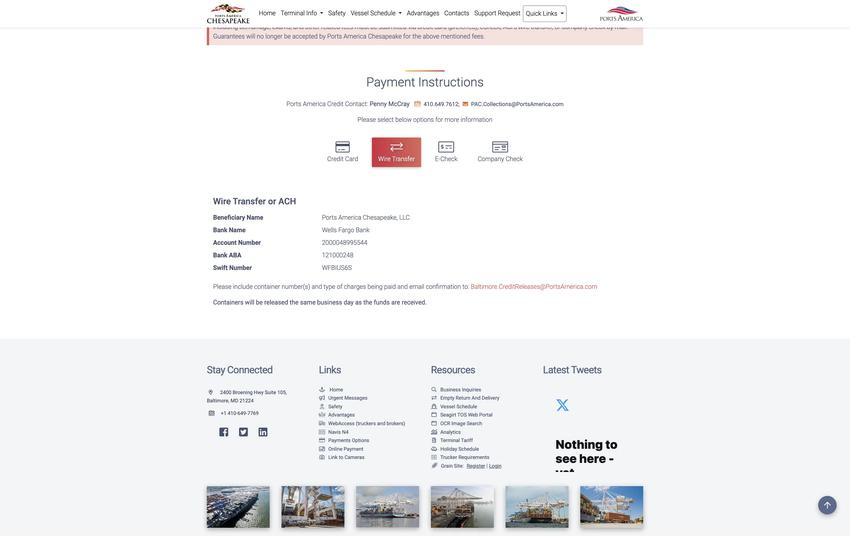 Task type: describe. For each thing, give the bounding box(es) containing it.
or inside effective september 16th 2019, all payments for containers processed through seagirt marine terminal, including demurrage, exams, and other related fees must be submitted via credit card (preferred), echeck, ach/wire transfer, or company check by mail. guarantees will no longer be accepted by ports america chesapeake for the above mentioned fees.
[[555, 23, 561, 31]]

0 horizontal spatial the
[[290, 299, 299, 306]]

processed
[[517, 14, 545, 21]]

file invoice image
[[431, 439, 437, 444]]

grain
[[441, 463, 453, 469]]

0 vertical spatial home
[[259, 9, 276, 17]]

facebook square image
[[219, 428, 228, 438]]

check for e-check
[[441, 155, 458, 163]]

webaccess
[[328, 421, 355, 427]]

resources
[[431, 364, 475, 376]]

and right paid
[[398, 283, 408, 291]]

home link for urgent messages link
[[319, 387, 343, 393]]

effective september 16th 2019, all payments for containers processed through seagirt marine terminal, including demurrage, exams, and other related fees must be submitted via credit card (preferred), echeck, ach/wire transfer, or company check by mail. guarantees will no longer be accepted by ports america chesapeake for the above mentioned fees.
[[213, 14, 637, 40]]

number for swift number
[[229, 264, 252, 272]]

e-
[[435, 155, 441, 163]]

register
[[467, 463, 485, 469]]

twitter square image
[[239, 428, 248, 438]]

7769
[[247, 410, 259, 416]]

beneficiary
[[213, 214, 245, 221]]

e-check link
[[429, 138, 464, 167]]

broening
[[233, 390, 253, 395]]

ports for ports america credit contact: penny mccray
[[287, 100, 301, 108]]

chesapeake,
[[363, 214, 398, 221]]

truck container image
[[319, 422, 325, 427]]

e-check
[[435, 155, 458, 163]]

phone office image
[[209, 411, 221, 416]]

day
[[344, 299, 354, 306]]

options
[[352, 438, 369, 444]]

16th
[[410, 14, 422, 21]]

transfer for wire transfer
[[392, 155, 415, 163]]

0 horizontal spatial advantages link
[[319, 412, 355, 418]]

company check
[[478, 155, 523, 163]]

ach
[[278, 196, 296, 206]]

1 horizontal spatial by
[[607, 23, 613, 31]]

include
[[233, 283, 253, 291]]

410-
[[228, 410, 238, 416]]

0 vertical spatial advantages link
[[404, 6, 442, 21]]

credit inside credit card link
[[327, 155, 344, 163]]

type
[[324, 283, 335, 291]]

tariff
[[461, 438, 473, 444]]

search
[[467, 421, 482, 427]]

anchor image
[[319, 388, 325, 393]]

link to cameras link
[[319, 455, 365, 461]]

fargo
[[338, 226, 354, 234]]

received.
[[402, 299, 427, 306]]

seagirt tos web portal
[[440, 412, 493, 418]]

account
[[213, 239, 237, 247]]

payment instructions
[[366, 75, 484, 90]]

ports inside effective september 16th 2019, all payments for containers processed through seagirt marine terminal, including demurrage, exams, and other related fees must be submitted via credit card (preferred), echeck, ach/wire transfer, or company check by mail. guarantees will no longer be accepted by ports america chesapeake for the above mentioned fees.
[[327, 33, 342, 40]]

funds
[[374, 299, 390, 306]]

wire for wire transfer
[[378, 155, 391, 163]]

terminal info
[[281, 9, 319, 17]]

+1
[[221, 410, 226, 416]]

connected
[[227, 364, 273, 376]]

latest
[[543, 364, 569, 376]]

name for beneficiary name
[[247, 214, 263, 221]]

cameras
[[345, 455, 365, 461]]

card
[[435, 23, 447, 31]]

containers
[[486, 14, 515, 21]]

1 vertical spatial links
[[319, 364, 341, 376]]

0 vertical spatial for
[[477, 14, 485, 21]]

account number
[[213, 239, 261, 247]]

online
[[328, 446, 343, 452]]

1 credit from the top
[[327, 100, 344, 108]]

and left the 'brokers)'
[[377, 421, 385, 427]]

wire for wire transfer or ach
[[213, 196, 231, 206]]

america for chesapeake,
[[338, 214, 361, 221]]

swift number
[[213, 264, 252, 272]]

0 vertical spatial vessel schedule link
[[348, 6, 404, 21]]

mentioned
[[441, 33, 470, 40]]

please include container number(s) and type of charges being paid and email confirmation to: baltimore.creditreleases@portsamerica.com
[[213, 283, 597, 291]]

login link
[[489, 463, 502, 469]]

seagirt for seagirt marine terminal update august 15, 2019
[[213, 14, 234, 21]]

support request link
[[472, 6, 523, 21]]

649-
[[238, 410, 247, 416]]

navis n4 link
[[319, 429, 349, 435]]

browser image
[[431, 413, 437, 418]]

and inside effective september 16th 2019, all payments for containers processed through seagirt marine terminal, including demurrage, exams, and other related fees must be submitted via credit card (preferred), echeck, ach/wire transfer, or company check by mail. guarantees will no longer be accepted by ports america chesapeake for the above mentioned fees.
[[293, 23, 304, 31]]

baltimore.creditreleases@portsamerica.com
[[471, 283, 597, 291]]

0 vertical spatial vessel
[[351, 9, 369, 17]]

n4
[[342, 429, 349, 435]]

2 safety from the top
[[328, 404, 342, 410]]

to:
[[463, 283, 469, 291]]

+1 410-649-7769 link
[[207, 410, 259, 416]]

other
[[305, 23, 320, 31]]

baltimore,
[[207, 398, 229, 404]]

1 vertical spatial vessel schedule
[[440, 404, 477, 410]]

messages
[[344, 395, 368, 401]]

effective
[[353, 14, 376, 21]]

instructions
[[418, 75, 484, 90]]

login
[[489, 463, 502, 469]]

stay
[[207, 364, 225, 376]]

through
[[547, 14, 568, 21]]

site:
[[454, 463, 464, 469]]

info
[[306, 9, 317, 17]]

released
[[264, 299, 288, 306]]

terminal for terminal tariff
[[440, 438, 460, 444]]

search image
[[431, 388, 437, 393]]

america inside effective september 16th 2019, all payments for containers processed through seagirt marine terminal, including demurrage, exams, and other related fees must be submitted via credit card (preferred), echeck, ach/wire transfer, or company check by mail. guarantees will no longer be accepted by ports america chesapeake for the above mentioned fees.
[[344, 33, 367, 40]]

check for company check
[[506, 155, 523, 163]]

email
[[409, 283, 424, 291]]

company
[[562, 23, 588, 31]]

empty return and delivery
[[440, 395, 500, 401]]

1 vertical spatial home
[[330, 387, 343, 393]]

latest tweets
[[543, 364, 602, 376]]

options
[[413, 116, 434, 123]]

demurrage,
[[240, 23, 271, 31]]

1 horizontal spatial links
[[543, 10, 557, 17]]

number for account number
[[238, 239, 261, 247]]

marine inside effective september 16th 2019, all payments for containers processed through seagirt marine terminal, including demurrage, exams, and other related fees must be submitted via credit card (preferred), echeck, ach/wire transfer, or company check by mail. guarantees will no longer be accepted by ports america chesapeake for the above mentioned fees.
[[591, 14, 610, 21]]

container storage image
[[319, 430, 325, 435]]

link to cameras
[[328, 455, 365, 461]]

1 vertical spatial by
[[319, 33, 326, 40]]

safety link for the terminal info link
[[326, 6, 348, 21]]

1 vertical spatial vessel
[[440, 404, 455, 410]]

bullhorn image
[[319, 396, 325, 401]]

bank down ports america chesapeake, llc
[[356, 226, 370, 234]]

business
[[440, 387, 461, 393]]

wire transfer link
[[372, 138, 421, 167]]

urgent
[[328, 395, 343, 401]]

navis n4
[[328, 429, 349, 435]]

2400 broening hwy suite 105, baltimore, md 21224
[[207, 390, 287, 404]]

ach/wire
[[503, 23, 530, 31]]

transfer for wire transfer or ach
[[233, 196, 266, 206]]



Task type: locate. For each thing, give the bounding box(es) containing it.
home link for the terminal info link
[[256, 6, 278, 21]]

0 horizontal spatial check
[[441, 155, 458, 163]]

llc
[[399, 214, 410, 221]]

urgent messages
[[328, 395, 368, 401]]

advantages up webaccess on the left bottom of page
[[328, 412, 355, 418]]

wheat image
[[431, 463, 438, 469]]

1 vertical spatial credit
[[327, 155, 344, 163]]

payments
[[448, 14, 475, 21]]

to
[[339, 455, 343, 461]]

2 horizontal spatial the
[[413, 33, 421, 40]]

september
[[378, 14, 408, 21]]

the right as
[[364, 299, 372, 306]]

0 vertical spatial links
[[543, 10, 557, 17]]

0 horizontal spatial name
[[229, 226, 246, 234]]

1 horizontal spatial please
[[358, 116, 376, 123]]

links up transfer,
[[543, 10, 557, 17]]

home up urgent at bottom left
[[330, 387, 343, 393]]

camera image
[[319, 456, 325, 461]]

0 horizontal spatial vessel schedule link
[[348, 6, 404, 21]]

will
[[246, 33, 255, 40], [245, 299, 254, 306]]

or down through
[[555, 23, 561, 31]]

1 vertical spatial transfer
[[233, 196, 266, 206]]

bank for bank name
[[213, 226, 227, 234]]

0 horizontal spatial vessel
[[351, 9, 369, 17]]

1 vertical spatial schedule
[[457, 404, 477, 410]]

121000248
[[322, 252, 353, 259]]

0 horizontal spatial home
[[259, 9, 276, 17]]

check
[[589, 23, 605, 31]]

1 vertical spatial or
[[268, 196, 276, 206]]

credit left contact:
[[327, 100, 344, 108]]

0 vertical spatial or
[[555, 23, 561, 31]]

select
[[377, 116, 394, 123]]

safety link
[[326, 6, 348, 21], [319, 404, 342, 410]]

containers
[[213, 299, 243, 306]]

quick links
[[526, 10, 559, 17]]

1 vertical spatial ports
[[287, 100, 301, 108]]

1 horizontal spatial the
[[364, 299, 372, 306]]

ports
[[327, 33, 342, 40], [287, 100, 301, 108], [322, 214, 337, 221]]

online payment link
[[319, 446, 363, 452]]

support
[[474, 9, 496, 17]]

navis
[[328, 429, 341, 435]]

0 vertical spatial credit
[[327, 100, 344, 108]]

please down contact:
[[358, 116, 376, 123]]

2 marine from the left
[[591, 14, 610, 21]]

0 horizontal spatial by
[[319, 33, 326, 40]]

1 horizontal spatial name
[[247, 214, 263, 221]]

return
[[456, 395, 471, 401]]

terminal,
[[611, 14, 637, 21]]

terminal for terminal info
[[281, 9, 305, 17]]

register link
[[465, 463, 485, 469]]

confirmation
[[426, 283, 461, 291]]

seagirt up "company"
[[570, 14, 589, 21]]

the left same
[[290, 299, 299, 306]]

name for bank name
[[229, 226, 246, 234]]

ports for ports america chesapeake, llc
[[322, 214, 337, 221]]

0 horizontal spatial for
[[403, 33, 411, 40]]

2400 broening hwy suite 105, baltimore, md 21224 link
[[207, 390, 287, 404]]

schedule for ship icon
[[457, 404, 477, 410]]

1 vertical spatial be
[[284, 33, 291, 40]]

be left released
[[256, 299, 263, 306]]

2 check from the left
[[506, 155, 523, 163]]

envelope image
[[463, 101, 468, 107]]

holiday schedule link
[[431, 446, 479, 452]]

advantages inside advantages link
[[407, 9, 439, 17]]

as
[[355, 299, 362, 306]]

home link up urgent at bottom left
[[319, 387, 343, 393]]

bank up swift
[[213, 252, 227, 259]]

the down via
[[413, 33, 421, 40]]

2 vertical spatial america
[[338, 214, 361, 221]]

vessel schedule link down empty
[[431, 404, 477, 410]]

0 vertical spatial payment
[[366, 75, 415, 90]]

410.649.7612; link
[[411, 101, 461, 108]]

0 vertical spatial america
[[344, 33, 367, 40]]

home
[[259, 9, 276, 17], [330, 387, 343, 393]]

1 horizontal spatial be
[[284, 33, 291, 40]]

0 vertical spatial ports
[[327, 33, 342, 40]]

name down wire transfer or ach
[[247, 214, 263, 221]]

all
[[440, 14, 447, 21]]

schedule up submitted
[[370, 9, 396, 17]]

vessel schedule link up must at the left top of the page
[[348, 6, 404, 21]]

holiday
[[440, 446, 457, 452]]

be down the exams,
[[284, 33, 291, 40]]

2 horizontal spatial seagirt
[[570, 14, 589, 21]]

schedule down tariff
[[459, 446, 479, 452]]

will down include
[[245, 299, 254, 306]]

0 horizontal spatial vessel schedule
[[351, 9, 397, 17]]

seagirt inside effective september 16th 2019, all payments for containers processed through seagirt marine terminal, including demurrage, exams, and other related fees must be submitted via credit card (preferred), echeck, ach/wire transfer, or company check by mail. guarantees will no longer be accepted by ports america chesapeake for the above mentioned fees.
[[570, 14, 589, 21]]

1 horizontal spatial vessel schedule link
[[431, 404, 477, 410]]

contact:
[[345, 100, 368, 108]]

seagirt for seagirt tos web portal
[[440, 412, 456, 418]]

1 horizontal spatial advantages link
[[404, 6, 442, 21]]

vessel
[[351, 9, 369, 17], [440, 404, 455, 410]]

1 horizontal spatial marine
[[591, 14, 610, 21]]

2 vertical spatial schedule
[[459, 446, 479, 452]]

credit card
[[327, 155, 358, 163]]

credit left card
[[327, 155, 344, 163]]

1 horizontal spatial vessel schedule
[[440, 404, 477, 410]]

(truckers
[[356, 421, 376, 427]]

0 horizontal spatial transfer
[[233, 196, 266, 206]]

0 vertical spatial by
[[607, 23, 613, 31]]

business inquiries
[[440, 387, 481, 393]]

1 safety from the top
[[328, 9, 346, 17]]

1 vertical spatial number
[[229, 264, 252, 272]]

longer
[[265, 33, 283, 40]]

company
[[478, 155, 504, 163]]

1 horizontal spatial home link
[[319, 387, 343, 393]]

0 horizontal spatial payment
[[344, 446, 363, 452]]

0 vertical spatial advantages
[[407, 9, 439, 17]]

1 horizontal spatial payment
[[366, 75, 415, 90]]

tab list
[[207, 134, 643, 171]]

0 horizontal spatial marine
[[235, 14, 255, 21]]

wire transfer or ach
[[213, 196, 296, 206]]

name up the account number
[[229, 226, 246, 234]]

phone office image
[[414, 101, 421, 107]]

0 vertical spatial safety
[[328, 9, 346, 17]]

1 marine from the left
[[235, 14, 255, 21]]

0 horizontal spatial wire
[[213, 196, 231, 206]]

0 horizontal spatial seagirt
[[213, 14, 234, 21]]

1 vertical spatial for
[[403, 33, 411, 40]]

seagirt
[[213, 14, 234, 21], [570, 14, 589, 21], [440, 412, 456, 418]]

or left 'ach'
[[268, 196, 276, 206]]

1 horizontal spatial seagirt
[[440, 412, 456, 418]]

0 horizontal spatial please
[[213, 283, 231, 291]]

1 vertical spatial advantages
[[328, 412, 355, 418]]

transfer inside tab list
[[392, 155, 415, 163]]

company check link
[[471, 138, 529, 167]]

1 vertical spatial payment
[[344, 446, 363, 452]]

bank up account
[[213, 226, 227, 234]]

transfer,
[[531, 23, 553, 31]]

advantages link
[[404, 6, 442, 21], [319, 412, 355, 418]]

1 vertical spatial america
[[303, 100, 326, 108]]

0 horizontal spatial or
[[268, 196, 276, 206]]

wire transfer
[[378, 155, 415, 163]]

seagirt up the including
[[213, 14, 234, 21]]

2019
[[337, 14, 351, 21]]

0 vertical spatial vessel schedule
[[351, 9, 397, 17]]

analytics
[[440, 429, 461, 435]]

home up demurrage,
[[259, 9, 276, 17]]

payment up cameras
[[344, 446, 363, 452]]

bank name
[[213, 226, 246, 234]]

0 horizontal spatial links
[[319, 364, 341, 376]]

browser image
[[431, 422, 437, 427]]

exchange image
[[431, 396, 437, 401]]

marine up demurrage,
[[235, 14, 255, 21]]

0 vertical spatial number
[[238, 239, 261, 247]]

and down update
[[293, 23, 304, 31]]

pac.collections@portsamerica.com link
[[461, 101, 564, 108]]

1 vertical spatial name
[[229, 226, 246, 234]]

safety down urgent at bottom left
[[328, 404, 342, 410]]

seagirt tos web portal link
[[431, 412, 493, 418]]

1 horizontal spatial check
[[506, 155, 523, 163]]

please for please include container number(s) and type of charges being paid and email confirmation to: baltimore.creditreleases@portsamerica.com
[[213, 283, 231, 291]]

credit card front image
[[319, 447, 325, 452]]

payment up the mccray
[[366, 75, 415, 90]]

ship image
[[431, 405, 437, 410]]

safety link up related
[[326, 6, 348, 21]]

vessel schedule up must at the left top of the page
[[351, 9, 397, 17]]

0 vertical spatial safety link
[[326, 6, 348, 21]]

home link
[[256, 6, 278, 21], [319, 387, 343, 393]]

1 horizontal spatial advantages
[[407, 9, 439, 17]]

1 horizontal spatial home
[[330, 387, 343, 393]]

0 vertical spatial name
[[247, 214, 263, 221]]

1 vertical spatial safety
[[328, 404, 342, 410]]

2000048995544
[[322, 239, 367, 247]]

0 horizontal spatial home link
[[256, 6, 278, 21]]

for up echeck,
[[477, 14, 485, 21]]

bank for bank aba
[[213, 252, 227, 259]]

by left mail.
[[607, 23, 613, 31]]

tab list containing credit card
[[207, 134, 643, 171]]

2 credit from the top
[[327, 155, 344, 163]]

linkedin image
[[259, 428, 268, 438]]

check
[[441, 155, 458, 163], [506, 155, 523, 163]]

credit card image
[[319, 439, 325, 444]]

bank
[[213, 226, 227, 234], [356, 226, 370, 234], [213, 252, 227, 259]]

be right must at the left top of the page
[[371, 23, 377, 31]]

1 vertical spatial wire
[[213, 196, 231, 206]]

payments
[[328, 438, 351, 444]]

15,
[[326, 14, 335, 21]]

chesapeake
[[368, 33, 402, 40]]

0 vertical spatial transfer
[[392, 155, 415, 163]]

0 vertical spatial home link
[[256, 6, 278, 21]]

information
[[461, 116, 493, 123]]

bells image
[[431, 447, 437, 452]]

2 vertical spatial be
[[256, 299, 263, 306]]

for left more
[[435, 116, 443, 123]]

number down aba
[[229, 264, 252, 272]]

empty return and delivery link
[[431, 395, 500, 401]]

transfer up beneficiary name
[[233, 196, 266, 206]]

transfer left e- at the right top of page
[[392, 155, 415, 163]]

for down via
[[403, 33, 411, 40]]

safety link down urgent at bottom left
[[319, 404, 342, 410]]

america for credit
[[303, 100, 326, 108]]

1 vertical spatial vessel schedule link
[[431, 404, 477, 410]]

2 horizontal spatial for
[[477, 14, 485, 21]]

fees.
[[472, 33, 485, 40]]

vessel schedule up seagirt tos web portal link
[[440, 404, 477, 410]]

2 horizontal spatial be
[[371, 23, 377, 31]]

wfbius6s
[[322, 264, 352, 272]]

empty
[[440, 395, 455, 401]]

vessel down empty
[[440, 404, 455, 410]]

hand receiving image
[[319, 413, 325, 418]]

wire right card
[[378, 155, 391, 163]]

seagirt up ocr
[[440, 412, 456, 418]]

marine up check
[[591, 14, 610, 21]]

1 vertical spatial home link
[[319, 387, 343, 393]]

guarantees
[[213, 33, 245, 40]]

advantages link up credit
[[404, 6, 442, 21]]

1 vertical spatial please
[[213, 283, 231, 291]]

2 vertical spatial ports
[[322, 214, 337, 221]]

above
[[423, 33, 439, 40]]

number up aba
[[238, 239, 261, 247]]

and left type
[[312, 283, 322, 291]]

please for please select below options for more information
[[358, 116, 376, 123]]

0 horizontal spatial be
[[256, 299, 263, 306]]

urgent messages link
[[319, 395, 368, 401]]

go to top image
[[818, 496, 837, 515]]

wire inside tab list
[[378, 155, 391, 163]]

credit card link
[[321, 138, 365, 167]]

terminal info link
[[278, 6, 326, 21]]

0 vertical spatial wire
[[378, 155, 391, 163]]

wire up beneficiary
[[213, 196, 231, 206]]

1 horizontal spatial transfer
[[392, 155, 415, 163]]

0 vertical spatial schedule
[[370, 9, 396, 17]]

penny
[[370, 100, 387, 108]]

1 vertical spatial safety link
[[319, 404, 342, 410]]

2 vertical spatial for
[[435, 116, 443, 123]]

0 vertical spatial be
[[371, 23, 377, 31]]

and
[[293, 23, 304, 31], [312, 283, 322, 291], [398, 283, 408, 291], [377, 421, 385, 427]]

baltimore.creditreleases@portsamerica.com link
[[471, 283, 597, 291]]

will inside effective september 16th 2019, all payments for containers processed through seagirt marine terminal, including demurrage, exams, and other related fees must be submitted via credit card (preferred), echeck, ach/wire transfer, or company check by mail. guarantees will no longer be accepted by ports america chesapeake for the above mentioned fees.
[[246, 33, 255, 40]]

0 vertical spatial will
[[246, 33, 255, 40]]

1 horizontal spatial vessel
[[440, 404, 455, 410]]

home link up demurrage,
[[256, 6, 278, 21]]

the inside effective september 16th 2019, all payments for containers processed through seagirt marine terminal, including demurrage, exams, and other related fees must be submitted via credit card (preferred), echeck, ach/wire transfer, or company check by mail. guarantees will no longer be accepted by ports america chesapeake for the above mentioned fees.
[[413, 33, 421, 40]]

no
[[257, 33, 264, 40]]

ports america chesapeake, llc
[[322, 214, 410, 221]]

schedule up seagirt tos web portal
[[457, 404, 477, 410]]

terminal
[[281, 9, 305, 17], [256, 14, 281, 21], [440, 438, 460, 444]]

link
[[328, 455, 338, 461]]

1 vertical spatial will
[[245, 299, 254, 306]]

webaccess (truckers and brokers)
[[328, 421, 405, 427]]

schedule for bells image
[[459, 446, 479, 452]]

safety link for urgent messages link
[[319, 404, 342, 410]]

1 horizontal spatial for
[[435, 116, 443, 123]]

echeck,
[[480, 23, 502, 31]]

trucker requirements link
[[431, 455, 490, 461]]

1 check from the left
[[441, 155, 458, 163]]

0 horizontal spatial advantages
[[328, 412, 355, 418]]

terminal tariff link
[[431, 438, 473, 444]]

please select below options for more information
[[358, 116, 493, 123]]

will left no on the left of page
[[246, 33, 255, 40]]

wire
[[378, 155, 391, 163], [213, 196, 231, 206]]

advantages link up webaccess on the left bottom of page
[[319, 412, 355, 418]]

advantages up credit
[[407, 9, 439, 17]]

requirements
[[459, 455, 490, 461]]

list alt image
[[431, 456, 437, 461]]

tweets
[[571, 364, 602, 376]]

0 vertical spatial please
[[358, 116, 376, 123]]

user hard hat image
[[319, 405, 325, 410]]

please up containers
[[213, 283, 231, 291]]

1 horizontal spatial or
[[555, 23, 561, 31]]

please
[[358, 116, 376, 123], [213, 283, 231, 291]]

1 horizontal spatial wire
[[378, 155, 391, 163]]

seagirt marine terminal update august 15, 2019
[[213, 14, 351, 21]]

analytics image
[[431, 430, 437, 435]]

vessel up must at the left top of the page
[[351, 9, 369, 17]]

links up "anchor" image
[[319, 364, 341, 376]]

payments options link
[[319, 438, 369, 444]]

safety up related
[[328, 9, 346, 17]]

by down related
[[319, 33, 326, 40]]

swift
[[213, 264, 228, 272]]

credit
[[418, 23, 433, 31]]

map marker alt image
[[209, 390, 219, 395]]



Task type: vqa. For each thing, say whether or not it's contained in the screenshot.
SEPTEMBER
yes



